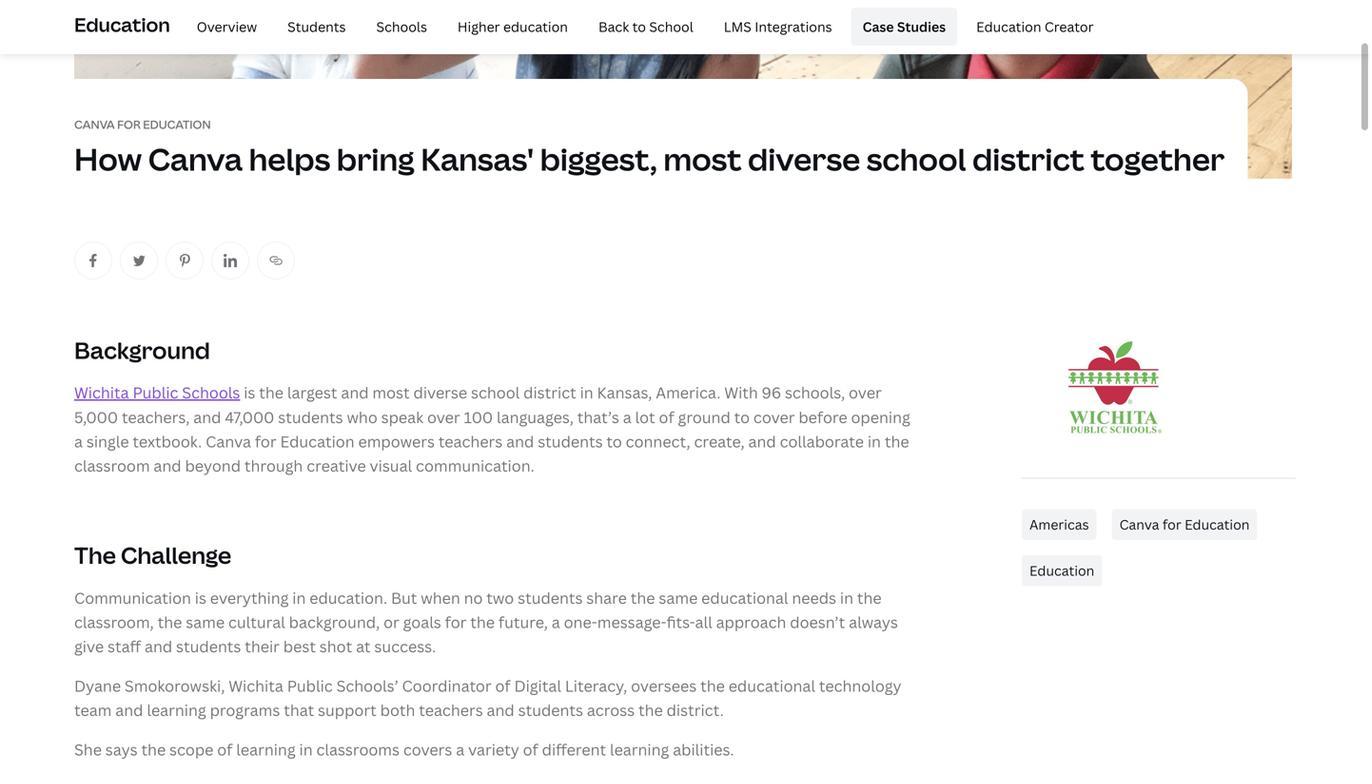 Task type: locate. For each thing, give the bounding box(es) containing it.
1 horizontal spatial to
[[633, 17, 646, 36]]

1 vertical spatial most
[[373, 383, 410, 403]]

both
[[380, 701, 415, 721]]

overview
[[197, 17, 257, 36]]

district.
[[667, 701, 724, 721]]

1 horizontal spatial is
[[244, 383, 256, 403]]

success.
[[375, 637, 436, 657]]

education inside canva for education how canva helps bring kansas' biggest, most diverse school district together
[[143, 116, 211, 132]]

and right 'staff'
[[145, 637, 172, 657]]

education inside menu bar
[[977, 17, 1042, 36]]

learning down programs
[[236, 740, 296, 761]]

biggest,
[[540, 138, 657, 180]]

0 horizontal spatial to
[[607, 432, 622, 452]]

and down textbook.
[[154, 456, 181, 476]]

0 horizontal spatial district
[[524, 383, 577, 403]]

0 horizontal spatial diverse
[[414, 383, 468, 403]]

of left 'digital' at bottom left
[[495, 676, 511, 697]]

lot
[[635, 407, 656, 428]]

back
[[599, 17, 629, 36]]

teachers inside dyane smokorowski, wichita public schools' coordinator of digital literacy, oversees the educational technology team and learning programs that support both teachers and students across the district.
[[419, 701, 483, 721]]

educational
[[702, 588, 789, 609], [729, 676, 816, 697]]

over
[[849, 383, 882, 403], [427, 407, 460, 428]]

educational down 'approach'
[[729, 676, 816, 697]]

public inside dyane smokorowski, wichita public schools' coordinator of digital literacy, oversees the educational technology team and learning programs that support both teachers and students across the district.
[[287, 676, 333, 697]]

abilities.
[[673, 740, 734, 761]]

0 vertical spatial is
[[244, 383, 256, 403]]

higher education
[[458, 17, 568, 36]]

empowers
[[358, 432, 435, 452]]

to down with
[[735, 407, 750, 428]]

of right scope
[[217, 740, 233, 761]]

students
[[278, 407, 343, 428], [538, 432, 603, 452], [518, 588, 583, 609], [176, 637, 241, 657], [518, 701, 584, 721]]

smokorowski,
[[125, 676, 225, 697]]

the down 'opening'
[[885, 432, 910, 452]]

a right covers
[[456, 740, 465, 761]]

educational up 'approach'
[[702, 588, 789, 609]]

the up 47,000
[[259, 383, 284, 403]]

1 horizontal spatial district
[[973, 138, 1085, 180]]

to down that's
[[607, 432, 622, 452]]

schools'
[[337, 676, 399, 697]]

canva up beyond
[[206, 432, 251, 452]]

0 horizontal spatial schools
[[182, 383, 240, 403]]

students
[[288, 17, 346, 36]]

teachers
[[439, 432, 503, 452], [419, 701, 483, 721]]

education
[[74, 11, 170, 37], [977, 17, 1042, 36], [143, 116, 211, 132], [280, 432, 355, 452], [1185, 516, 1250, 534], [1030, 562, 1095, 580]]

is inside is the largest and most diverse school district in kansas, america. with 96 schools, over 5,000 teachers, and 47,000 students who speak over 100 languages, that's a lot of ground to cover before opening a single textbook. canva for education empowers teachers and students to connect, create, and collaborate in the classroom and beyond through creative visual communication.
[[244, 383, 256, 403]]

1 vertical spatial school
[[471, 383, 520, 403]]

education inside is the largest and most diverse school district in kansas, america. with 96 schools, over 5,000 teachers, and 47,000 students who speak over 100 languages, that's a lot of ground to cover before opening a single textbook. canva for education empowers teachers and students to connect, create, and collaborate in the classroom and beyond through creative visual communication.
[[280, 432, 355, 452]]

2 horizontal spatial to
[[735, 407, 750, 428]]

same up 'fits-'
[[659, 588, 698, 609]]

two
[[487, 588, 514, 609]]

largest
[[287, 383, 337, 403]]

creator
[[1045, 17, 1094, 36]]

for inside communication is everything in education. but when no two students share the same educational needs in the classroom, the same cultural background, or goals for the future, a one-message-fits-all approach doesn't always give staff and students their best shot at success.
[[445, 612, 467, 633]]

support
[[318, 701, 377, 721]]

a inside communication is everything in education. but when no two students share the same educational needs in the classroom, the same cultural background, or goals for the future, a one-message-fits-all approach doesn't always give staff and students their best shot at success.
[[552, 612, 560, 633]]

to right back
[[633, 17, 646, 36]]

goals
[[403, 612, 442, 633]]

over up 'opening'
[[849, 383, 882, 403]]

0 vertical spatial teachers
[[439, 432, 503, 452]]

wichita
[[74, 383, 129, 403], [229, 676, 284, 697]]

1 horizontal spatial schools
[[377, 17, 427, 36]]

1 horizontal spatial same
[[659, 588, 698, 609]]

classroom,
[[74, 612, 154, 633]]

1 horizontal spatial public
[[287, 676, 333, 697]]

0 vertical spatial schools
[[377, 17, 427, 36]]

0 horizontal spatial school
[[471, 383, 520, 403]]

or
[[384, 612, 400, 633]]

schools
[[377, 17, 427, 36], [182, 383, 240, 403]]

literacy,
[[565, 676, 628, 697]]

how
[[74, 138, 142, 180]]

schools left "higher"
[[377, 17, 427, 36]]

1 horizontal spatial school
[[867, 138, 967, 180]]

future,
[[499, 612, 548, 633]]

the
[[74, 540, 116, 571]]

before
[[799, 407, 848, 428]]

1 vertical spatial wichita
[[229, 676, 284, 697]]

diverse
[[748, 138, 861, 180], [414, 383, 468, 403]]

0 horizontal spatial same
[[186, 612, 225, 633]]

learning down smokorowski,
[[147, 701, 206, 721]]

is inside communication is everything in education. but when no two students share the same educational needs in the classroom, the same cultural background, or goals for the future, a one-message-fits-all approach doesn't always give staff and students their best shot at success.
[[195, 588, 207, 609]]

public up teachers,
[[133, 383, 178, 403]]

0 horizontal spatial most
[[373, 383, 410, 403]]

when
[[421, 588, 461, 609]]

diverse inside is the largest and most diverse school district in kansas, america. with 96 schools, over 5,000 teachers, and 47,000 students who speak over 100 languages, that's a lot of ground to cover before opening a single textbook. canva for education empowers teachers and students to connect, create, and collaborate in the classroom and beyond through creative visual communication.
[[414, 383, 468, 403]]

1 vertical spatial is
[[195, 588, 207, 609]]

in
[[580, 383, 594, 403], [868, 432, 882, 452], [293, 588, 306, 609], [840, 588, 854, 609], [299, 740, 313, 761]]

most inside is the largest and most diverse school district in kansas, america. with 96 schools, over 5,000 teachers, and 47,000 students who speak over 100 languages, that's a lot of ground to cover before opening a single textbook. canva for education empowers teachers and students to connect, create, and collaborate in the classroom and beyond through creative visual communication.
[[373, 383, 410, 403]]

is left everything
[[195, 588, 207, 609]]

public up that
[[287, 676, 333, 697]]

of right variety
[[523, 740, 539, 761]]

doesn't
[[790, 612, 846, 633]]

same
[[659, 588, 698, 609], [186, 612, 225, 633]]

teachers up the communication.
[[439, 432, 503, 452]]

1 vertical spatial district
[[524, 383, 577, 403]]

the challenge
[[74, 540, 232, 571]]

100
[[464, 407, 493, 428]]

and inside communication is everything in education. but when no two students share the same educational needs in the classroom, the same cultural background, or goals for the future, a one-message-fits-all approach doesn't always give staff and students their best shot at success.
[[145, 637, 172, 657]]

ground
[[678, 407, 731, 428]]

across
[[587, 701, 635, 721]]

technology
[[820, 676, 902, 697]]

school
[[867, 138, 967, 180], [471, 383, 520, 403]]

she
[[74, 740, 102, 761]]

0 vertical spatial over
[[849, 383, 882, 403]]

5,000
[[74, 407, 118, 428]]

of
[[659, 407, 675, 428], [495, 676, 511, 697], [217, 740, 233, 761], [523, 740, 539, 761]]

students link
[[276, 8, 357, 46]]

and
[[341, 383, 369, 403], [194, 407, 221, 428], [507, 432, 534, 452], [749, 432, 777, 452], [154, 456, 181, 476], [145, 637, 172, 657], [115, 701, 143, 721], [487, 701, 515, 721]]

approach
[[716, 612, 787, 633]]

education
[[504, 17, 568, 36]]

menu bar
[[178, 8, 1106, 46]]

to inside menu bar
[[633, 17, 646, 36]]

district inside canva for education how canva helps bring kansas' biggest, most diverse school district together
[[973, 138, 1085, 180]]

0 vertical spatial school
[[867, 138, 967, 180]]

canva up the how
[[74, 116, 115, 132]]

of inside is the largest and most diverse school district in kansas, america. with 96 schools, over 5,000 teachers, and 47,000 students who speak over 100 languages, that's a lot of ground to cover before opening a single textbook. canva for education empowers teachers and students to connect, create, and collaborate in the classroom and beyond through creative visual communication.
[[659, 407, 675, 428]]

kansas'
[[421, 138, 534, 180]]

canva for education how canva helps bring kansas' biggest, most diverse school district together
[[74, 116, 1225, 180]]

over left 100
[[427, 407, 460, 428]]

collaborate
[[780, 432, 864, 452]]

visual
[[370, 456, 412, 476]]

that
[[284, 701, 314, 721]]

students up future,
[[518, 588, 583, 609]]

schools up 47,000
[[182, 383, 240, 403]]

with
[[725, 383, 759, 403]]

0 vertical spatial public
[[133, 383, 178, 403]]

variety
[[468, 740, 520, 761]]

teachers down 'coordinator'
[[419, 701, 483, 721]]

the
[[259, 383, 284, 403], [885, 432, 910, 452], [631, 588, 655, 609], [858, 588, 882, 609], [158, 612, 182, 633], [471, 612, 495, 633], [701, 676, 725, 697], [639, 701, 663, 721], [141, 740, 166, 761]]

1 horizontal spatial diverse
[[748, 138, 861, 180]]

1 vertical spatial over
[[427, 407, 460, 428]]

canva
[[74, 116, 115, 132], [148, 138, 243, 180], [206, 432, 251, 452], [1120, 516, 1160, 534]]

students down that's
[[538, 432, 603, 452]]

1 vertical spatial teachers
[[419, 701, 483, 721]]

programs
[[210, 701, 280, 721]]

a
[[623, 407, 632, 428], [74, 432, 83, 452], [552, 612, 560, 633], [456, 740, 465, 761]]

0 horizontal spatial over
[[427, 407, 460, 428]]

1 vertical spatial educational
[[729, 676, 816, 697]]

that's
[[578, 407, 620, 428]]

2 horizontal spatial learning
[[610, 740, 670, 761]]

same down everything
[[186, 612, 225, 633]]

1 vertical spatial diverse
[[414, 383, 468, 403]]

0 vertical spatial diverse
[[748, 138, 861, 180]]

is up 47,000
[[244, 383, 256, 403]]

1 vertical spatial same
[[186, 612, 225, 633]]

1 horizontal spatial wichita
[[229, 676, 284, 697]]

education creator link
[[965, 8, 1106, 46]]

the up message-
[[631, 588, 655, 609]]

needs
[[792, 588, 837, 609]]

1 horizontal spatial over
[[849, 383, 882, 403]]

0 vertical spatial to
[[633, 17, 646, 36]]

together
[[1091, 138, 1225, 180]]

learning down across at the bottom of page
[[610, 740, 670, 761]]

0 vertical spatial most
[[664, 138, 742, 180]]

2 vertical spatial to
[[607, 432, 622, 452]]

of right the lot
[[659, 407, 675, 428]]

1 horizontal spatial most
[[664, 138, 742, 180]]

students up smokorowski,
[[176, 637, 241, 657]]

0 horizontal spatial learning
[[147, 701, 206, 721]]

creative
[[307, 456, 366, 476]]

classroom
[[74, 456, 150, 476]]

wichita up programs
[[229, 676, 284, 697]]

0 vertical spatial district
[[973, 138, 1085, 180]]

canva right americas
[[1120, 516, 1160, 534]]

1 vertical spatial schools
[[182, 383, 240, 403]]

wichita up 5,000
[[74, 383, 129, 403]]

0 vertical spatial educational
[[702, 588, 789, 609]]

cultural
[[228, 612, 285, 633]]

0 vertical spatial wichita
[[74, 383, 129, 403]]

for inside canva for education link
[[1163, 516, 1182, 534]]

0 horizontal spatial is
[[195, 588, 207, 609]]

0 horizontal spatial wichita
[[74, 383, 129, 403]]

the right says
[[141, 740, 166, 761]]

back to school link
[[587, 8, 705, 46]]

diverse inside canva for education how canva helps bring kansas' biggest, most diverse school district together
[[748, 138, 861, 180]]

and left 47,000
[[194, 407, 221, 428]]

a left 'one-'
[[552, 612, 560, 633]]

1 vertical spatial public
[[287, 676, 333, 697]]

students down 'digital' at bottom left
[[518, 701, 584, 721]]

for
[[117, 116, 141, 132], [255, 432, 277, 452], [1163, 516, 1182, 534], [445, 612, 467, 633]]

district
[[973, 138, 1085, 180], [524, 383, 577, 403]]

canva inside is the largest and most diverse school district in kansas, america. with 96 schools, over 5,000 teachers, and 47,000 students who speak over 100 languages, that's a lot of ground to cover before opening a single textbook. canva for education empowers teachers and students to connect, create, and collaborate in the classroom and beyond through creative visual communication.
[[206, 432, 251, 452]]



Task type: vqa. For each thing, say whether or not it's contained in the screenshot.
Top level navigation element
no



Task type: describe. For each thing, give the bounding box(es) containing it.
school inside canva for education how canva helps bring kansas' biggest, most diverse school district together
[[867, 138, 967, 180]]

always
[[849, 612, 899, 633]]

canva for education
[[1120, 516, 1250, 534]]

district inside is the largest and most diverse school district in kansas, america. with 96 schools, over 5,000 teachers, and 47,000 students who speak over 100 languages, that's a lot of ground to cover before opening a single textbook. canva for education empowers teachers and students to connect, create, and collaborate in the classroom and beyond through creative visual communication.
[[524, 383, 577, 403]]

kansas,
[[597, 383, 653, 403]]

and up variety
[[487, 701, 515, 721]]

single
[[86, 432, 129, 452]]

47,000
[[225, 407, 275, 428]]

higher education link
[[446, 8, 580, 46]]

of inside dyane smokorowski, wichita public schools' coordinator of digital literacy, oversees the educational technology team and learning programs that support both teachers and students across the district.
[[495, 676, 511, 697]]

staff
[[108, 637, 141, 657]]

speak
[[381, 407, 424, 428]]

connect,
[[626, 432, 691, 452]]

cover
[[754, 407, 795, 428]]

wichita inside dyane smokorowski, wichita public schools' coordinator of digital literacy, oversees the educational technology team and learning programs that support both teachers and students across the district.
[[229, 676, 284, 697]]

teachers inside is the largest and most diverse school district in kansas, america. with 96 schools, over 5,000 teachers, and 47,000 students who speak over 100 languages, that's a lot of ground to cover before opening a single textbook. canva for education empowers teachers and students to connect, create, and collaborate in the classroom and beyond through creative visual communication.
[[439, 432, 503, 452]]

is the largest and most diverse school district in kansas, america. with 96 schools, over 5,000 teachers, and 47,000 students who speak over 100 languages, that's a lot of ground to cover before opening a single textbook. canva for education empowers teachers and students to connect, create, and collaborate in the classroom and beyond through creative visual communication.
[[74, 383, 911, 476]]

the down oversees
[[639, 701, 663, 721]]

says
[[105, 740, 138, 761]]

communication
[[74, 588, 191, 609]]

give
[[74, 637, 104, 657]]

languages,
[[497, 407, 574, 428]]

americas link
[[1022, 510, 1097, 541]]

oversees
[[631, 676, 697, 697]]

helps
[[249, 138, 331, 180]]

education creator
[[977, 17, 1094, 36]]

best
[[284, 637, 316, 657]]

wichita public schools
[[74, 383, 240, 403]]

students down largest at the left of page
[[278, 407, 343, 428]]

but
[[391, 588, 417, 609]]

school
[[650, 17, 694, 36]]

education link
[[1022, 556, 1103, 587]]

for inside is the largest and most diverse school district in kansas, america. with 96 schools, over 5,000 teachers, and 47,000 students who speak over 100 languages, that's a lot of ground to cover before opening a single textbook. canva for education empowers teachers and students to connect, create, and collaborate in the classroom and beyond through creative visual communication.
[[255, 432, 277, 452]]

a left the single
[[74, 432, 83, 452]]

higher
[[458, 17, 500, 36]]

team
[[74, 701, 112, 721]]

background,
[[289, 612, 380, 633]]

all
[[695, 612, 713, 633]]

back to school
[[599, 17, 694, 36]]

0 horizontal spatial public
[[133, 383, 178, 403]]

fits-
[[667, 612, 695, 633]]

and down cover
[[749, 432, 777, 452]]

students inside dyane smokorowski, wichita public schools' coordinator of digital literacy, oversees the educational technology team and learning programs that support both teachers and students across the district.
[[518, 701, 584, 721]]

lms integrations link
[[713, 8, 844, 46]]

their
[[245, 637, 280, 657]]

create,
[[694, 432, 745, 452]]

menu bar containing overview
[[178, 8, 1106, 46]]

and down the languages,
[[507, 432, 534, 452]]

teachers,
[[122, 407, 190, 428]]

everything
[[210, 588, 289, 609]]

americas
[[1030, 516, 1090, 534]]

the down communication
[[158, 612, 182, 633]]

education.
[[310, 588, 388, 609]]

digital
[[515, 676, 562, 697]]

communication is everything in education. but when no two students share the same educational needs in the classroom, the same cultural background, or goals for the future, a one-message-fits-all approach doesn't always give staff and students their best shot at success.
[[74, 588, 899, 657]]

background
[[74, 335, 210, 366]]

case
[[863, 17, 894, 36]]

dyane
[[74, 676, 121, 697]]

opening
[[852, 407, 911, 428]]

message-
[[598, 612, 667, 633]]

and right team at the bottom left
[[115, 701, 143, 721]]

bring
[[337, 138, 415, 180]]

challenge
[[121, 540, 232, 571]]

covers
[[404, 740, 453, 761]]

schools,
[[785, 383, 846, 403]]

no
[[464, 588, 483, 609]]

most inside canva for education how canva helps bring kansas' biggest, most diverse school district together
[[664, 138, 742, 180]]

studies
[[898, 17, 946, 36]]

different
[[542, 740, 607, 761]]

for inside canva for education how canva helps bring kansas' biggest, most diverse school district together
[[117, 116, 141, 132]]

educational inside communication is everything in education. but when no two students share the same educational needs in the classroom, the same cultural background, or goals for the future, a one-message-fits-all approach doesn't always give staff and students their best shot at success.
[[702, 588, 789, 609]]

overview link
[[185, 8, 269, 46]]

dyane smokorowski, wichita public schools' coordinator of digital literacy, oversees the educational technology team and learning programs that support both teachers and students across the district.
[[74, 676, 902, 721]]

through
[[245, 456, 303, 476]]

in up that's
[[580, 383, 594, 403]]

1 vertical spatial to
[[735, 407, 750, 428]]

in up background,
[[293, 588, 306, 609]]

the up always
[[858, 588, 882, 609]]

and up who
[[341, 383, 369, 403]]

schools inside menu bar
[[377, 17, 427, 36]]

0 vertical spatial same
[[659, 588, 698, 609]]

96
[[762, 383, 782, 403]]

in down 'opening'
[[868, 432, 882, 452]]

learning inside dyane smokorowski, wichita public schools' coordinator of digital literacy, oversees the educational technology team and learning programs that support both teachers and students across the district.
[[147, 701, 206, 721]]

a left the lot
[[623, 407, 632, 428]]

canva for education link
[[1112, 510, 1258, 541]]

canva right the how
[[148, 138, 243, 180]]

case studies link
[[852, 8, 958, 46]]

the down no
[[471, 612, 495, 633]]

school inside is the largest and most diverse school district in kansas, america. with 96 schools, over 5,000 teachers, and 47,000 students who speak over 100 languages, that's a lot of ground to cover before opening a single textbook. canva for education empowers teachers and students to connect, create, and collaborate in the classroom and beyond through creative visual communication.
[[471, 383, 520, 403]]

communication.
[[416, 456, 535, 476]]

the up district.
[[701, 676, 725, 697]]

who
[[347, 407, 378, 428]]

lms
[[724, 17, 752, 36]]

in down that
[[299, 740, 313, 761]]

in right needs
[[840, 588, 854, 609]]

integrations
[[755, 17, 833, 36]]

educational inside dyane smokorowski, wichita public schools' coordinator of digital literacy, oversees the educational technology team and learning programs that support both teachers and students across the district.
[[729, 676, 816, 697]]

1 horizontal spatial learning
[[236, 740, 296, 761]]

education inside 'link'
[[1030, 562, 1095, 580]]

textbook.
[[133, 432, 202, 452]]



